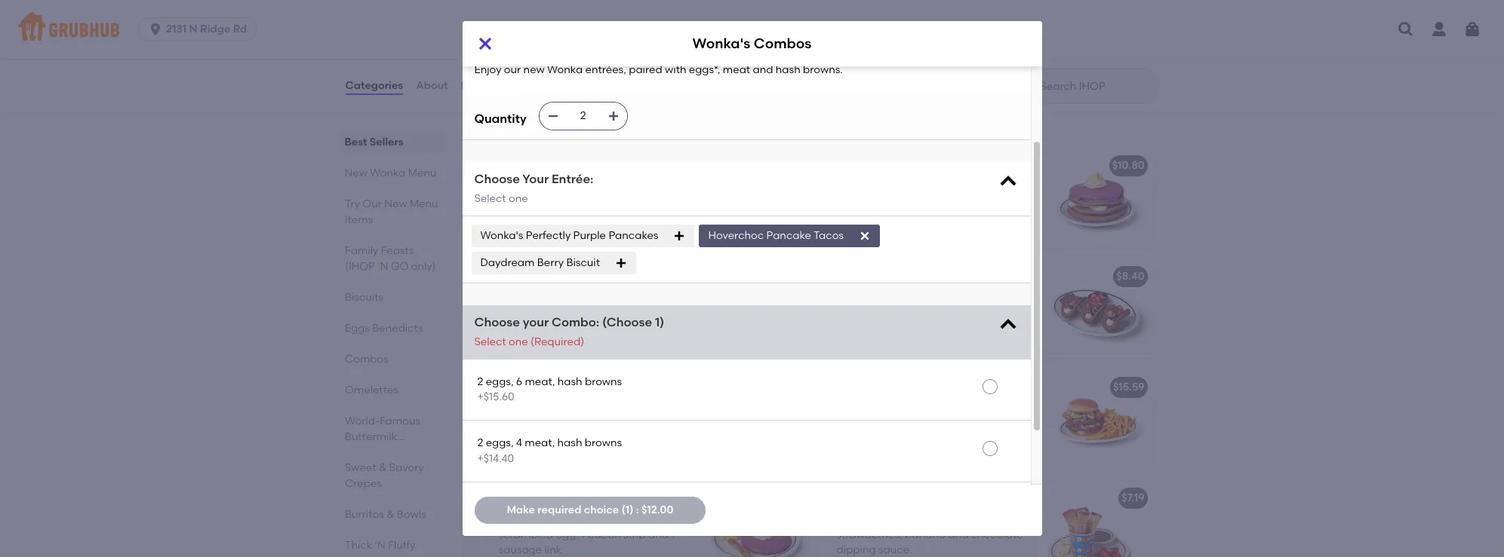 Task type: vqa. For each thing, say whether or not it's contained in the screenshot.
tab
no



Task type: describe. For each thing, give the bounding box(es) containing it.
burritos & bowls
[[345, 509, 426, 522]]

1 horizontal spatial eggs*,
[[689, 63, 720, 76]]

wonka down gluten-
[[547, 63, 583, 76]]

1 horizontal spatial combos
[[545, 159, 589, 172]]

combos tab
[[345, 352, 439, 368]]

(ihop
[[345, 260, 375, 273]]

reviews button
[[460, 59, 504, 113]]

choose for choose your entrée:
[[474, 172, 520, 187]]

powdered
[[588, 464, 640, 477]]

eggs
[[345, 322, 369, 335]]

0 vertical spatial enjoy
[[474, 63, 502, 76]]

wonka's
[[505, 514, 547, 527]]

breakfast
[[559, 492, 609, 505]]

(full
[[1028, 159, 1050, 172]]

two purple buttermilk pancakes layered with creamy cheesecake mousse & topped with purple cream cheese icing, whipped topping and gold glitter sugar.
[[499, 292, 684, 366]]

flaky
[[555, 403, 579, 416]]

pancakes for wonka's perfectly purple pancakes - (short stack)
[[630, 270, 681, 283]]

categories button
[[345, 59, 404, 113]]

big brunch
[[839, 30, 895, 43]]

toast
[[382, 555, 410, 558]]

1 horizontal spatial $12.00
[[771, 159, 803, 172]]

jr. magical breakfast medley
[[499, 492, 649, 505]]

omelettes tab
[[345, 383, 439, 399]]

rd
[[233, 23, 247, 35]]

- for (full
[[1021, 159, 1026, 172]]

1 vertical spatial daydream berry biscuit
[[499, 381, 620, 394]]

fluffy
[[388, 540, 415, 552]]

family
[[345, 245, 378, 257]]

purple for wonka's perfectly purple pancakes - (full stack)
[[932, 159, 965, 172]]

biscuits
[[345, 291, 383, 304]]

mousse for two
[[499, 322, 538, 335]]

toast
[[908, 514, 934, 527]]

biscuits tab
[[345, 290, 439, 306]]

1 right egg,
[[581, 529, 585, 542]]

make required choice (1) : $12.00
[[507, 504, 673, 517]]

your
[[523, 315, 549, 330]]

1 vertical spatial enjoy our new wonka entrées, paired with eggs*, meat and hash browns.
[[499, 181, 687, 209]]

1 vertical spatial hoverchoc
[[837, 270, 893, 283]]

combos inside combos tab
[[345, 353, 388, 366]]

6
[[516, 376, 522, 389]]

wonka's perfectly purple pancakes - (full stack) image
[[1040, 150, 1154, 248]]

sliced french toast with a side of strawberries, banana and chocolate dipping sauce.
[[837, 514, 1023, 557]]

menu inside tab
[[408, 167, 436, 180]]

and inside four purple buttermilk pancakes layered with creamy cheesecake mousse & topped with purple cream cheese icing, whipped topping and gold glitter sugar.
[[996, 227, 1016, 240]]

wonka's for two purple buttermilk pancakes layered with creamy cheesecake mousse & topped with purple cream cheese icing, whipped topping and gold glitter sugar.
[[499, 270, 542, 283]]

strip
[[623, 529, 646, 542]]

egg,
[[556, 529, 579, 542]]

one inside choose your combo: (choose 1) select one (required)
[[509, 336, 528, 348]]

pancakes for wonka's perfectly purple pancakes
[[609, 229, 658, 242]]

fantastical wonka burger image
[[1040, 372, 1154, 470]]

of
[[994, 514, 1004, 527]]

perfectly for wonka's perfectly purple pancakes - (full stack)
[[883, 159, 929, 172]]

chocolate
[[971, 529, 1023, 542]]

0 vertical spatial wonka's combos
[[693, 35, 812, 52]]

and inside two purple buttermilk pancakes layered with creamy cheesecake mousse & topped with purple cream cheese icing, whipped topping and gold glitter sugar.
[[658, 338, 678, 351]]

magical
[[514, 492, 556, 505]]

2131
[[166, 23, 187, 35]]

2 horizontal spatial combos
[[754, 35, 812, 52]]

stack) for wonka's perfectly purple pancakes - (full stack)
[[1053, 159, 1086, 172]]

svg image inside 2131 n ridge rd button
[[148, 22, 163, 37]]

stack) for wonka's perfectly purple pancakes - (short stack)
[[724, 270, 758, 283]]

buttermilk for four
[[897, 181, 950, 194]]

topped inside the warm and flaky buttermilk biscuit split and filled with creamy cheesecake mousse, a mixed berry topping, topped with purple cream cheese icing and powdered sugar.
[[544, 449, 582, 462]]

famous
[[379, 415, 420, 428]]

0 vertical spatial daydream
[[480, 256, 535, 269]]

0 vertical spatial biscuit
[[566, 256, 600, 269]]

creamy for two
[[563, 307, 602, 320]]

family feasts (ihop 'n go only) tab
[[345, 243, 439, 275]]

ridge
[[200, 23, 230, 35]]

perfectly for wonka's perfectly purple pancakes
[[526, 229, 571, 242]]

1 horizontal spatial our
[[528, 181, 545, 194]]

topping,
[[499, 449, 542, 462]]

:
[[636, 504, 639, 517]]

wonka's for enjoy our new wonka entrées, paired with eggs*, meat and hash browns.
[[499, 159, 542, 172]]

0 horizontal spatial pancake
[[766, 229, 811, 242]]

buttermilk inside the warm and flaky buttermilk biscuit split and filled with creamy cheesecake mousse, a mixed berry topping, topped with purple cream cheese icing and powdered sugar.
[[582, 403, 634, 416]]

warm and flaky buttermilk biscuit split and filled with creamy cheesecake mousse, a mixed berry topping, topped with purple cream cheese icing and powdered sugar.
[[499, 403, 677, 477]]

browns for 2 eggs, 6 meat, hash browns
[[585, 376, 622, 389]]

burritos
[[345, 509, 384, 522]]

categories
[[345, 79, 403, 92]]

scrambled
[[499, 529, 553, 542]]

four purple buttermilk pancakes layered with creamy cheesecake mousse & topped with purple cream cheese icing, whipped topping and gold glitter sugar.
[[837, 181, 1022, 255]]

enjoy inside enjoy our new wonka entrées, paired with eggs*, meat and hash browns.
[[499, 181, 526, 194]]

1 vertical spatial hoverchoc pancake tacos
[[837, 270, 974, 283]]

daydream berry biscuit image
[[702, 372, 815, 470]]

0 horizontal spatial browns.
[[637, 196, 676, 209]]

sliced
[[837, 514, 868, 527]]

wonka's perfectly purple pancakes
[[480, 229, 658, 242]]

omelettes
[[345, 384, 398, 397]]

your
[[522, 172, 549, 187]]

warm
[[499, 403, 530, 416]]

2 for 2 eggs, 6 meat, hash browns +$15.60
[[477, 376, 483, 389]]

2 horizontal spatial new
[[486, 114, 522, 133]]

new inside try our new menu items
[[384, 198, 407, 211]]

0 vertical spatial hoverchoc pancake tacos
[[708, 229, 844, 242]]

0 vertical spatial enjoy our new wonka entrées, paired with eggs*, meat and hash browns.
[[474, 63, 843, 76]]

sugar. for four purple buttermilk pancakes layered with creamy cheesecake mousse & topped with purple cream cheese icing, whipped topping and gold glitter sugar.
[[895, 242, 926, 255]]

choose your combo: (choose 1) select one (required)
[[474, 315, 664, 348]]

1 horizontal spatial new wonka menu
[[486, 114, 629, 133]]

0 vertical spatial paired
[[629, 63, 662, 76]]

0 vertical spatial tacos
[[814, 229, 844, 242]]

sellers
[[370, 136, 404, 149]]

1 vertical spatial tacos
[[943, 270, 974, 283]]

search icon image
[[1016, 77, 1034, 95]]

choose your entrée: select one
[[474, 172, 594, 205]]

0 vertical spatial berry
[[537, 256, 564, 269]]

mousse for four
[[837, 211, 876, 224]]

0 vertical spatial entrées,
[[585, 63, 626, 76]]

big brunch button
[[828, 0, 1154, 80]]

combo:
[[552, 315, 599, 330]]

cheesecake for two purple buttermilk pancakes layered with creamy cheesecake mousse & topped with purple cream cheese icing, whipped topping and gold glitter sugar.
[[605, 307, 667, 320]]

meat inside enjoy our new wonka entrées, paired with eggs*, meat and hash browns.
[[556, 196, 584, 209]]

0 vertical spatial daydream berry biscuit
[[480, 256, 600, 269]]

(required)
[[531, 336, 584, 348]]

sweet & savory crepes tab
[[345, 460, 439, 492]]

buttermilk for two
[[557, 292, 609, 305]]

1 down jr.
[[499, 514, 502, 527]]

perfectly for wonka's perfectly purple pancakes - (short stack)
[[545, 270, 591, 283]]

wonka inside enjoy our new wonka entrées, paired with eggs*, meat and hash browns.
[[571, 181, 607, 194]]

savory
[[389, 462, 424, 475]]

glitter for four purple buttermilk pancakes layered with creamy cheesecake mousse & topped with purple cream cheese icing, whipped topping and gold glitter sugar.
[[862, 242, 892, 255]]

best sellers
[[345, 136, 404, 149]]

1 vertical spatial paired
[[653, 181, 687, 194]]

1 vertical spatial entrées,
[[609, 181, 650, 194]]

purple left 1)
[[615, 322, 648, 335]]

bowls
[[397, 509, 426, 522]]

wonka inside tab
[[370, 167, 406, 180]]

friendly
[[584, 30, 625, 43]]

our
[[362, 198, 381, 211]]

topping for four purple buttermilk pancakes layered with creamy cheesecake mousse & topped with purple cream cheese icing, whipped topping and gold glitter sugar.
[[953, 227, 993, 240]]

glitter for two purple buttermilk pancakes layered with creamy cheesecake mousse & topped with purple cream cheese icing, whipped topping and gold glitter sugar.
[[524, 353, 554, 366]]

gluten-
[[545, 30, 584, 43]]

make
[[507, 504, 535, 517]]

medley
[[612, 492, 649, 505]]

layered for four
[[837, 196, 875, 209]]

sugar. for two purple buttermilk pancakes layered with creamy cheesecake mousse & topped with purple cream cheese icing, whipped topping and gold glitter sugar.
[[557, 353, 588, 366]]

& inside two purple buttermilk pancakes layered with creamy cheesecake mousse & topped with purple cream cheese icing, whipped topping and gold glitter sugar.
[[540, 322, 548, 335]]

wonka's down choose your entrée: select one
[[480, 229, 523, 242]]

'n inside "family feasts (ihop 'n go only)"
[[377, 260, 388, 273]]

choose for choose your combo: (choose 1)
[[474, 315, 520, 330]]

mixed
[[617, 433, 648, 446]]

layered for two
[[499, 307, 537, 320]]

try
[[345, 198, 360, 211]]

eggs benedicts tab
[[345, 321, 439, 337]]

1 vertical spatial pancake
[[895, 270, 941, 283]]

pancake,
[[633, 514, 680, 527]]

mousse,
[[563, 433, 605, 446]]

side
[[970, 514, 991, 527]]

$12.00 +
[[771, 159, 809, 172]]

family feasts (ihop 'n go only)
[[345, 245, 436, 273]]

n
[[189, 23, 198, 35]]

new wonka menu inside tab
[[345, 167, 436, 180]]

'n inside thick 'n fluffy french toast
[[374, 540, 385, 552]]

gold for four purple buttermilk pancakes layered with creamy cheesecake mousse & topped with purple cream cheese icing, whipped topping and gold glitter sugar.
[[837, 242, 860, 255]]

svg image inside main navigation navigation
[[1463, 20, 1482, 38]]

topped for two
[[551, 322, 589, 335]]

choice
[[584, 504, 619, 517]]

1 vertical spatial berry
[[556, 381, 583, 394]]

quantity
[[474, 111, 527, 126]]

menu inside try our new menu items
[[409, 198, 438, 211]]

best sellers tab
[[345, 134, 439, 150]]

icing
[[538, 464, 563, 477]]

$10.80
[[1112, 159, 1145, 172]]

2131 n ridge rd button
[[138, 17, 263, 42]]

creamy for four
[[901, 196, 941, 209]]

purple down wonka's perfectly purple pancakes - (full stack)
[[953, 211, 986, 224]]

+$15.60
[[477, 391, 514, 404]]

topping for two purple buttermilk pancakes layered with creamy cheesecake mousse & topped with purple cream cheese icing, whipped topping and gold glitter sugar.
[[615, 338, 655, 351]]



Task type: locate. For each thing, give the bounding box(es) containing it.
french down thick
[[345, 555, 380, 558]]

meat down entrée: in the top of the page
[[556, 196, 584, 209]]

wonka's up four on the right
[[837, 159, 881, 172]]

new right our
[[384, 198, 407, 211]]

pancakes down wonka's perfectly purple pancakes - (full stack)
[[952, 181, 1003, 194]]

0 vertical spatial cheese
[[837, 227, 873, 240]]

1 eggs, from the top
[[486, 376, 514, 389]]

2131 n ridge rd
[[166, 23, 247, 35]]

select inside choose your combo: (choose 1) select one (required)
[[474, 336, 506, 348]]

enjoy our new wonka entrées, paired with eggs*, meat and hash browns.
[[474, 63, 843, 76], [499, 181, 687, 209]]

creamy inside two purple buttermilk pancakes layered with creamy cheesecake mousse & topped with purple cream cheese icing, whipped topping and gold glitter sugar.
[[563, 307, 602, 320]]

0 vertical spatial whipped
[[906, 227, 951, 240]]

wonka up wonka's perfectly purple pancakes
[[571, 181, 607, 194]]

0 vertical spatial combos
[[754, 35, 812, 52]]

cheese for two purple buttermilk pancakes layered with creamy cheesecake mousse & topped with purple cream cheese icing, whipped topping and gold glitter sugar.
[[499, 338, 535, 351]]

1 vertical spatial glitter
[[524, 353, 554, 366]]

combos left big
[[754, 35, 812, 52]]

mousse down the two
[[499, 322, 538, 335]]

pancakes inside two purple buttermilk pancakes layered with creamy cheesecake mousse & topped with purple cream cheese icing, whipped topping and gold glitter sugar.
[[612, 292, 662, 305]]

0 horizontal spatial glitter
[[524, 353, 554, 366]]

1 horizontal spatial tacos
[[943, 270, 974, 283]]

$15.59
[[1113, 381, 1145, 394]]

and inside 1 wonka's perfectly purple pancake, 1 scrambled egg, 1 bacon strip and 1 sausage link
[[648, 529, 669, 542]]

0 horizontal spatial whipped
[[568, 338, 612, 351]]

1 horizontal spatial pancakes
[[952, 181, 1003, 194]]

meat
[[723, 63, 750, 76], [556, 196, 584, 209]]

burritos & bowls tab
[[345, 507, 439, 523]]

1 horizontal spatial topping
[[953, 227, 993, 240]]

2 horizontal spatial sugar.
[[895, 242, 926, 255]]

cheesecake inside two purple buttermilk pancakes layered with creamy cheesecake mousse & topped with purple cream cheese icing, whipped topping and gold glitter sugar.
[[605, 307, 667, 320]]

a left 'mixed'
[[607, 433, 614, 446]]

1 wonka's perfectly purple pancake, 1 scrambled egg, 1 bacon strip and 1 sausage link
[[499, 514, 687, 557]]

cheese inside four purple buttermilk pancakes layered with creamy cheesecake mousse & topped with purple cream cheese icing, whipped topping and gold glitter sugar.
[[837, 227, 873, 240]]

1 horizontal spatial meat
[[723, 63, 750, 76]]

biscuit
[[566, 256, 600, 269], [586, 381, 620, 394]]

two
[[499, 292, 519, 305]]

icing,
[[876, 227, 903, 240], [538, 338, 565, 351]]

wonka's perfectly purple pancakes - (full stack)
[[837, 159, 1086, 172]]

buttermilk
[[897, 181, 950, 194], [557, 292, 609, 305], [582, 403, 634, 416]]

topped inside four purple buttermilk pancakes layered with creamy cheesecake mousse & topped with purple cream cheese icing, whipped topping and gold glitter sugar.
[[889, 211, 927, 224]]

hoverchoc pancake tacos down four purple buttermilk pancakes layered with creamy cheesecake mousse & topped with purple cream cheese icing, whipped topping and gold glitter sugar.
[[837, 270, 974, 283]]

buttermilk inside four purple buttermilk pancakes layered with creamy cheesecake mousse & topped with purple cream cheese icing, whipped topping and gold glitter sugar.
[[897, 181, 950, 194]]

meat, inside "2 eggs, 4 meat, hash browns +$14.40"
[[525, 437, 555, 450]]

eggs*, inside enjoy our new wonka entrées, paired with eggs*, meat and hash browns.
[[522, 196, 554, 209]]

purple for wonka's perfectly purple pancakes
[[573, 229, 606, 242]]

enjoy left entrée: in the top of the page
[[499, 181, 526, 194]]

new down reviews button
[[486, 114, 522, 133]]

0 horizontal spatial a
[[607, 433, 614, 446]]

select
[[474, 192, 506, 205], [474, 336, 506, 348]]

2 vertical spatial sugar.
[[643, 464, 674, 477]]

select inside choose your entrée: select one
[[474, 192, 506, 205]]

whipped for four
[[906, 227, 951, 240]]

creamy inside four purple buttermilk pancakes layered with creamy cheesecake mousse & topped with purple cream cheese icing, whipped topping and gold glitter sugar.
[[901, 196, 941, 209]]

hash down main navigation navigation
[[776, 63, 801, 76]]

french up the strawberries,
[[870, 514, 905, 527]]

enjoy our new wonka entrées, paired with eggs*, meat and hash browns. down pancakes...
[[474, 63, 843, 76]]

browns inside "2 eggs, 4 meat, hash browns +$14.40"
[[585, 437, 622, 450]]

entrée:
[[552, 172, 594, 187]]

meat, for 6
[[525, 376, 555, 389]]

sweet
[[345, 462, 376, 475]]

0 vertical spatial cheesecake
[[943, 196, 1005, 209]]

gold inside four purple buttermilk pancakes layered with creamy cheesecake mousse & topped with purple cream cheese icing, whipped topping and gold glitter sugar.
[[837, 242, 860, 255]]

one down your
[[509, 192, 528, 205]]

pancakes inside four purple buttermilk pancakes layered with creamy cheesecake mousse & topped with purple cream cheese icing, whipped topping and gold glitter sugar.
[[952, 181, 1003, 194]]

french inside sliced french toast with a side of strawberries, banana and chocolate dipping sauce.
[[870, 514, 905, 527]]

willy's jr. french toast dippers image
[[1040, 483, 1154, 558]]

0 horizontal spatial cheesecake
[[499, 433, 560, 446]]

whipped for two
[[568, 338, 612, 351]]

cream down wonka's perfectly purple pancakes - (short stack)
[[651, 322, 684, 335]]

meat, right '6'
[[525, 376, 555, 389]]

1 vertical spatial new
[[345, 167, 367, 180]]

1 vertical spatial cheesecake
[[605, 307, 667, 320]]

1 horizontal spatial sugar.
[[643, 464, 674, 477]]

purple inside the warm and flaky buttermilk biscuit split and filled with creamy cheesecake mousse, a mixed berry topping, topped with purple cream cheese icing and powdered sugar.
[[608, 449, 641, 462]]

1 vertical spatial wonka's combos
[[499, 159, 589, 172]]

a inside the warm and flaky buttermilk biscuit split and filled with creamy cheesecake mousse, a mixed berry topping, topped with purple cream cheese icing and powdered sugar.
[[607, 433, 614, 446]]

our down original
[[504, 63, 521, 76]]

topped for four
[[889, 211, 927, 224]]

world-famous buttermilk pancakes sweet & savory crepes
[[345, 415, 424, 491]]

sugar. inside four purple buttermilk pancakes layered with creamy cheesecake mousse & topped with purple cream cheese icing, whipped topping and gold glitter sugar.
[[895, 242, 926, 255]]

creamy
[[901, 196, 941, 209], [563, 307, 602, 320], [596, 418, 635, 431]]

mousse down four on the right
[[837, 211, 876, 224]]

0 vertical spatial french
[[870, 514, 905, 527]]

2 2 from the top
[[477, 437, 483, 450]]

- left (short
[[683, 270, 688, 283]]

1 meat, from the top
[[525, 376, 555, 389]]

gold for two purple buttermilk pancakes layered with creamy cheesecake mousse & topped with purple cream cheese icing, whipped topping and gold glitter sugar.
[[499, 353, 521, 366]]

0 vertical spatial one
[[509, 192, 528, 205]]

2 for 2 eggs, 4 meat, hash browns +$14.40
[[477, 437, 483, 450]]

2 up +$15.60
[[477, 376, 483, 389]]

dipping
[[837, 544, 876, 557]]

0 vertical spatial eggs*,
[[689, 63, 720, 76]]

four
[[837, 181, 859, 194]]

2 choose from the top
[[474, 315, 520, 330]]

1 vertical spatial meat
[[556, 196, 584, 209]]

topping inside two purple buttermilk pancakes layered with creamy cheesecake mousse & topped with purple cream cheese icing, whipped topping and gold glitter sugar.
[[615, 338, 655, 351]]

about
[[416, 79, 448, 92]]

try our new menu items
[[345, 198, 438, 226]]

one
[[509, 192, 528, 205], [509, 336, 528, 348]]

layered down four on the right
[[837, 196, 875, 209]]

1 choose from the top
[[474, 172, 520, 187]]

and inside sliced french toast with a side of strawberries, banana and chocolate dipping sauce.
[[948, 529, 969, 542]]

1 vertical spatial $12.00
[[641, 504, 673, 517]]

perfectly down choose your entrée: select one
[[526, 229, 571, 242]]

browns.
[[803, 63, 843, 76], [637, 196, 676, 209]]

cheese down four on the right
[[837, 227, 873, 240]]

0 horizontal spatial new
[[345, 167, 367, 180]]

0 horizontal spatial eggs*,
[[522, 196, 554, 209]]

0 vertical spatial our
[[504, 63, 521, 76]]

hoverchoc pancake tacos up $7.79
[[708, 229, 844, 242]]

hash up flaky
[[558, 376, 582, 389]]

buttermilk down wonka's perfectly purple pancakes - (full stack)
[[897, 181, 950, 194]]

1 vertical spatial icing,
[[538, 338, 565, 351]]

1 horizontal spatial whipped
[[906, 227, 951, 240]]

biscuit down wonka's perfectly purple pancakes
[[566, 256, 600, 269]]

cheesecake down wonka's perfectly purple pancakes - (full stack)
[[943, 196, 1005, 209]]

choose inside choose your entrée: select one
[[474, 172, 520, 187]]

browns down two purple buttermilk pancakes layered with creamy cheesecake mousse & topped with purple cream cheese icing, whipped topping and gold glitter sugar.
[[585, 376, 622, 389]]

eggs*,
[[689, 63, 720, 76], [522, 196, 554, 209]]

1 vertical spatial sugar.
[[557, 353, 588, 366]]

0 horizontal spatial $12.00
[[641, 504, 673, 517]]

wonka's up the two
[[499, 270, 542, 283]]

pancakes inside world-famous buttermilk pancakes sweet & savory crepes
[[345, 447, 394, 460]]

purple up bacon
[[597, 514, 630, 527]]

- for (short
[[683, 270, 688, 283]]

0 vertical spatial new
[[486, 114, 522, 133]]

2 horizontal spatial cheesecake
[[943, 196, 1005, 209]]

topped down wonka's perfectly purple pancakes - (full stack)
[[889, 211, 927, 224]]

layered inside two purple buttermilk pancakes layered with creamy cheesecake mousse & topped with purple cream cheese icing, whipped topping and gold glitter sugar.
[[499, 307, 537, 320]]

0 horizontal spatial wonka's combos
[[499, 159, 589, 172]]

purple for wonka's perfectly purple pancakes - (short stack)
[[594, 270, 627, 283]]

1 vertical spatial cheese
[[499, 338, 535, 351]]

2 meat, from the top
[[525, 437, 555, 450]]

mousse
[[837, 211, 876, 224], [499, 322, 538, 335]]

1 horizontal spatial gold
[[837, 242, 860, 255]]

1 vertical spatial daydream
[[499, 381, 553, 394]]

creamy down wonka's perfectly purple pancakes - (full stack)
[[901, 196, 941, 209]]

0 vertical spatial browns.
[[803, 63, 843, 76]]

0 vertical spatial mousse
[[837, 211, 876, 224]]

browns for 2 eggs, 4 meat, hash browns
[[585, 437, 622, 450]]

cheesecake for four purple buttermilk pancakes layered with creamy cheesecake mousse & topped with purple cream cheese icing, whipped topping and gold glitter sugar.
[[943, 196, 1005, 209]]

0 vertical spatial -
[[1021, 159, 1026, 172]]

mousse inside four purple buttermilk pancakes layered with creamy cheesecake mousse & topped with purple cream cheese icing, whipped topping and gold glitter sugar.
[[837, 211, 876, 224]]

hash
[[776, 63, 801, 76], [609, 196, 634, 209], [558, 376, 582, 389], [557, 437, 582, 450]]

a left the side
[[961, 514, 968, 527]]

a inside sliced french toast with a side of strawberries, banana and chocolate dipping sauce.
[[961, 514, 968, 527]]

pancakes down wonka's perfectly purple pancakes - (short stack)
[[612, 292, 662, 305]]

daydream up 'warm'
[[499, 381, 553, 394]]

1 vertical spatial combos
[[545, 159, 589, 172]]

& inside world-famous buttermilk pancakes sweet & savory crepes
[[378, 462, 386, 475]]

perfectly down wonka's perfectly purple pancakes
[[545, 270, 591, 283]]

Input item quantity number field
[[567, 103, 600, 130]]

enjoy up reviews
[[474, 63, 502, 76]]

1 horizontal spatial french
[[870, 514, 905, 527]]

buttermilk inside two purple buttermilk pancakes layered with creamy cheesecake mousse & topped with purple cream cheese icing, whipped topping and gold glitter sugar.
[[557, 292, 609, 305]]

pancakes for wonka's perfectly purple pancakes - (full stack)
[[968, 159, 1019, 172]]

1 horizontal spatial pancake
[[895, 270, 941, 283]]

0 vertical spatial layered
[[837, 196, 875, 209]]

wonka's perfectly purple pancakes - (short stack)
[[499, 270, 758, 283]]

0 vertical spatial gold
[[837, 242, 860, 255]]

topped inside two purple buttermilk pancakes layered with creamy cheesecake mousse & topped with purple cream cheese icing, whipped topping and gold glitter sugar.
[[551, 322, 589, 335]]

1 horizontal spatial cheesecake
[[605, 307, 667, 320]]

new wonka menu tab
[[345, 165, 439, 181]]

& inside tab
[[386, 509, 394, 522]]

0 horizontal spatial meat
[[556, 196, 584, 209]]

perfectly up egg,
[[550, 514, 595, 527]]

1)
[[655, 315, 664, 330]]

purple up four purple buttermilk pancakes layered with creamy cheesecake mousse & topped with purple cream cheese icing, whipped topping and gold glitter sugar.
[[932, 159, 965, 172]]

original gluten-friendly pancakes... button
[[489, 0, 815, 80]]

cheesecake inside four purple buttermilk pancakes layered with creamy cheesecake mousse & topped with purple cream cheese icing, whipped topping and gold glitter sugar.
[[943, 196, 1005, 209]]

only)
[[411, 260, 436, 273]]

choose down the two
[[474, 315, 520, 330]]

0 vertical spatial menu
[[585, 114, 629, 133]]

hash down filled
[[557, 437, 582, 450]]

eggs, for +$15.60
[[486, 376, 514, 389]]

topped up (required)
[[551, 322, 589, 335]]

gold inside two purple buttermilk pancakes layered with creamy cheesecake mousse & topped with purple cream cheese icing, whipped topping and gold glitter sugar.
[[499, 353, 521, 366]]

eggs, up +$15.60
[[486, 376, 514, 389]]

whipped inside two purple buttermilk pancakes layered with creamy cheesecake mousse & topped with purple cream cheese icing, whipped topping and gold glitter sugar.
[[568, 338, 612, 351]]

0 horizontal spatial -
[[683, 270, 688, 283]]

'n
[[377, 260, 388, 273], [374, 540, 385, 552]]

icing, inside two purple buttermilk pancakes layered with creamy cheesecake mousse & topped with purple cream cheese icing, whipped topping and gold glitter sugar.
[[538, 338, 565, 351]]

try our new menu items tab
[[345, 196, 439, 228]]

icing, for four
[[876, 227, 903, 240]]

0 horizontal spatial pancakes
[[612, 292, 662, 305]]

1 select from the top
[[474, 192, 506, 205]]

browns up powdered
[[585, 437, 622, 450]]

1 horizontal spatial wonka's combos
[[693, 35, 812, 52]]

icing, for two
[[538, 338, 565, 351]]

glitter inside two purple buttermilk pancakes layered with creamy cheesecake mousse & topped with purple cream cheese icing, whipped topping and gold glitter sugar.
[[524, 353, 554, 366]]

benedicts
[[372, 322, 423, 335]]

0 vertical spatial $12.00
[[771, 159, 803, 172]]

entrées, right entrée: in the top of the page
[[609, 181, 650, 194]]

gold down four on the right
[[837, 242, 860, 255]]

browns
[[585, 376, 622, 389], [585, 437, 622, 450]]

main navigation navigation
[[0, 0, 1504, 59]]

cream down wonka's perfectly purple pancakes - (full stack)
[[989, 211, 1022, 224]]

stack)
[[1053, 159, 1086, 172], [724, 270, 758, 283]]

0 vertical spatial meat
[[723, 63, 750, 76]]

one down "your"
[[509, 336, 528, 348]]

berry down wonka's perfectly purple pancakes
[[537, 256, 564, 269]]

biscuit
[[637, 403, 671, 416]]

(short
[[690, 270, 722, 283]]

menu down new wonka menu tab
[[409, 198, 438, 211]]

cream inside the warm and flaky buttermilk biscuit split and filled with creamy cheesecake mousse, a mixed berry topping, topped with purple cream cheese icing and powdered sugar.
[[644, 449, 677, 462]]

about button
[[415, 59, 449, 113]]

2 inside "2 eggs, 4 meat, hash browns +$14.40"
[[477, 437, 483, 450]]

our left entrée: in the top of the page
[[528, 181, 545, 194]]

1 vertical spatial biscuit
[[586, 381, 620, 394]]

hoverchoc
[[708, 229, 764, 242], [837, 270, 893, 283]]

biscuit up the warm and flaky buttermilk biscuit split and filled with creamy cheesecake mousse, a mixed berry topping, topped with purple cream cheese icing and powdered sugar.
[[586, 381, 620, 394]]

1 vertical spatial 'n
[[374, 540, 385, 552]]

meat down main navigation navigation
[[723, 63, 750, 76]]

new wonka menu
[[486, 114, 629, 133], [345, 167, 436, 180]]

1 vertical spatial topping
[[615, 338, 655, 351]]

2 vertical spatial creamy
[[596, 418, 635, 431]]

hoverchoc up (short
[[708, 229, 764, 242]]

4
[[516, 437, 522, 450]]

wonka
[[547, 63, 583, 76], [526, 114, 581, 133], [370, 167, 406, 180], [571, 181, 607, 194]]

0 horizontal spatial topping
[[615, 338, 655, 351]]

$7.19
[[1122, 492, 1145, 505]]

meat, for 4
[[525, 437, 555, 450]]

mousse inside two purple buttermilk pancakes layered with creamy cheesecake mousse & topped with purple cream cheese icing, whipped topping and gold glitter sugar.
[[499, 322, 538, 335]]

1 vertical spatial topped
[[551, 322, 589, 335]]

cream inside four purple buttermilk pancakes layered with creamy cheesecake mousse & topped with purple cream cheese icing, whipped topping and gold glitter sugar.
[[989, 211, 1022, 224]]

topping down (choose
[[615, 338, 655, 351]]

topped
[[889, 211, 927, 224], [551, 322, 589, 335], [544, 449, 582, 462]]

pancakes left the "(full" on the right of page
[[968, 159, 1019, 172]]

whipped down combo: at bottom left
[[568, 338, 612, 351]]

eggs benedicts
[[345, 322, 423, 335]]

1 vertical spatial 2
[[477, 437, 483, 450]]

entrées, down friendly
[[585, 63, 626, 76]]

sugar. inside the warm and flaky buttermilk biscuit split and filled with creamy cheesecake mousse, a mixed berry topping, topped with purple cream cheese icing and powdered sugar.
[[643, 464, 674, 477]]

daydream berry biscuit down wonka's perfectly purple pancakes
[[480, 256, 600, 269]]

buttermilk
[[345, 431, 397, 444]]

+$14.40
[[477, 453, 514, 465]]

cream for two purple buttermilk pancakes layered with creamy cheesecake mousse & topped with purple cream cheese icing, whipped topping and gold glitter sugar.
[[651, 322, 684, 335]]

buttermilk up combo: at bottom left
[[557, 292, 609, 305]]

0 vertical spatial sugar.
[[895, 242, 926, 255]]

0 horizontal spatial new
[[523, 63, 545, 76]]

whipped down wonka's perfectly purple pancakes - (full stack)
[[906, 227, 951, 240]]

0 horizontal spatial sugar.
[[557, 353, 588, 366]]

0 vertical spatial new wonka menu
[[486, 114, 629, 133]]

1
[[499, 514, 502, 527], [683, 514, 687, 527], [581, 529, 585, 542], [671, 529, 675, 542]]

purple
[[862, 181, 895, 194], [953, 211, 986, 224], [521, 292, 555, 305], [615, 322, 648, 335], [608, 449, 641, 462]]

crepes
[[345, 478, 381, 491]]

1 vertical spatial creamy
[[563, 307, 602, 320]]

2 inside 2 eggs, 6 meat, hash browns +$15.60
[[477, 376, 483, 389]]

french inside thick 'n fluffy french toast
[[345, 555, 380, 558]]

link
[[545, 544, 562, 557]]

wonka's combos
[[693, 35, 812, 52], [499, 159, 589, 172]]

2 eggs, from the top
[[486, 437, 514, 450]]

0 horizontal spatial stack)
[[724, 270, 758, 283]]

1 horizontal spatial new
[[548, 181, 569, 194]]

0 vertical spatial select
[[474, 192, 506, 205]]

sugar. inside two purple buttermilk pancakes layered with creamy cheesecake mousse & topped with purple cream cheese icing, whipped topping and gold glitter sugar.
[[557, 353, 588, 366]]

cheese down "topping," on the bottom left of the page
[[499, 464, 535, 477]]

cream inside two purple buttermilk pancakes layered with creamy cheesecake mousse & topped with purple cream cheese icing, whipped topping and gold glitter sugar.
[[651, 322, 684, 335]]

new wonka menu down best sellers tab
[[345, 167, 436, 180]]

pancakes for two purple buttermilk pancakes layered with creamy cheesecake mousse & topped with purple cream cheese icing, whipped topping and gold glitter sugar.
[[612, 292, 662, 305]]

eggs, up +$14.40
[[486, 437, 514, 450]]

browns inside 2 eggs, 6 meat, hash browns +$15.60
[[585, 376, 622, 389]]

original
[[501, 30, 543, 43]]

1 vertical spatial gold
[[499, 353, 521, 366]]

menu up entrée: in the top of the page
[[585, 114, 629, 133]]

purple
[[932, 159, 965, 172], [573, 229, 606, 242], [594, 270, 627, 283], [597, 514, 630, 527]]

jr. magical breakfast medley image
[[702, 483, 815, 558]]

daydream up the two
[[480, 256, 535, 269]]

best
[[345, 136, 367, 149]]

1 down pancake,
[[671, 529, 675, 542]]

0 horizontal spatial hoverchoc
[[708, 229, 764, 242]]

menu down best sellers tab
[[408, 167, 436, 180]]

+
[[803, 159, 809, 172]]

1 vertical spatial choose
[[474, 315, 520, 330]]

meat, inside 2 eggs, 6 meat, hash browns +$15.60
[[525, 376, 555, 389]]

1 vertical spatial browns.
[[637, 196, 676, 209]]

berry up flaky
[[556, 381, 583, 394]]

french
[[870, 514, 905, 527], [345, 555, 380, 558]]

pancakes up wonka's perfectly purple pancakes - (short stack)
[[609, 229, 658, 242]]

1 vertical spatial pancakes
[[612, 292, 662, 305]]

2 eggs, 6 meat, hash browns +$15.60
[[477, 376, 622, 404]]

svg image
[[1397, 20, 1415, 38], [148, 22, 163, 37], [476, 35, 494, 53], [547, 110, 559, 122], [607, 110, 619, 122], [674, 230, 686, 242], [859, 230, 871, 242]]

wonka's
[[693, 35, 751, 52], [499, 159, 542, 172], [837, 159, 881, 172], [480, 229, 523, 242], [499, 270, 542, 283]]

cheese for four purple buttermilk pancakes layered with creamy cheesecake mousse & topped with purple cream cheese icing, whipped topping and gold glitter sugar.
[[837, 227, 873, 240]]

2 vertical spatial combos
[[345, 353, 388, 366]]

2 select from the top
[[474, 336, 506, 348]]

purple right four on the right
[[862, 181, 895, 194]]

1 2 from the top
[[477, 376, 483, 389]]

eggs, inside 2 eggs, 6 meat, hash browns +$15.60
[[486, 376, 514, 389]]

icing, inside four purple buttermilk pancakes layered with creamy cheesecake mousse & topped with purple cream cheese icing, whipped topping and gold glitter sugar.
[[876, 227, 903, 240]]

pancake up $7.79
[[766, 229, 811, 242]]

new down best
[[345, 167, 367, 180]]

hash inside 2 eggs, 6 meat, hash browns +$15.60
[[558, 376, 582, 389]]

cream for four purple buttermilk pancakes layered with creamy cheesecake mousse & topped with purple cream cheese icing, whipped topping and gold glitter sugar.
[[989, 211, 1022, 224]]

cheese inside two purple buttermilk pancakes layered with creamy cheesecake mousse & topped with purple cream cheese icing, whipped topping and gold glitter sugar.
[[499, 338, 535, 351]]

hash inside "2 eggs, 4 meat, hash browns +$14.40"
[[557, 437, 582, 450]]

wonka down sellers
[[370, 167, 406, 180]]

- left the "(full" on the right of page
[[1021, 159, 1026, 172]]

one inside choose your entrée: select one
[[509, 192, 528, 205]]

with inside sliced french toast with a side of strawberries, banana and chocolate dipping sauce.
[[937, 514, 958, 527]]

eggs*, down main navigation navigation
[[689, 63, 720, 76]]

$7.79
[[782, 270, 806, 283]]

wonka's down 'quantity'
[[499, 159, 542, 172]]

1 vertical spatial one
[[509, 336, 528, 348]]

glitter inside four purple buttermilk pancakes layered with creamy cheesecake mousse & topped with purple cream cheese icing, whipped topping and gold glitter sugar.
[[862, 242, 892, 255]]

wonka's perfectly purple pancakes - (short stack) image
[[702, 261, 815, 359]]

daydream berry biscuit
[[480, 256, 600, 269], [499, 381, 620, 394]]

banana
[[905, 529, 946, 542]]

combos up omelettes
[[345, 353, 388, 366]]

& inside four purple buttermilk pancakes layered with creamy cheesecake mousse & topped with purple cream cheese icing, whipped topping and gold glitter sugar.
[[879, 211, 887, 224]]

hash up wonka's perfectly purple pancakes
[[609, 196, 634, 209]]

eggs, inside "2 eggs, 4 meat, hash browns +$14.40"
[[486, 437, 514, 450]]

1 vertical spatial buttermilk
[[557, 292, 609, 305]]

1 vertical spatial cream
[[651, 322, 684, 335]]

2 vertical spatial topped
[[544, 449, 582, 462]]

$8.40
[[1117, 270, 1145, 283]]

feasts
[[381, 245, 414, 257]]

layered inside four purple buttermilk pancakes layered with creamy cheesecake mousse & topped with purple cream cheese icing, whipped topping and gold glitter sugar.
[[837, 196, 875, 209]]

2 eggs, 4 meat, hash browns +$14.40
[[477, 437, 622, 465]]

hoverchoc pancake tacos image
[[1040, 261, 1154, 359]]

1 right pancake,
[[683, 514, 687, 527]]

purple up "your"
[[521, 292, 555, 305]]

0 horizontal spatial gold
[[499, 353, 521, 366]]

0 horizontal spatial new wonka menu
[[345, 167, 436, 180]]

'n up toast
[[374, 540, 385, 552]]

2 one from the top
[[509, 336, 528, 348]]

whipped
[[906, 227, 951, 240], [568, 338, 612, 351]]

1 horizontal spatial glitter
[[862, 242, 892, 255]]

2 vertical spatial buttermilk
[[582, 403, 634, 416]]

1 vertical spatial layered
[[499, 307, 537, 320]]

creamy up 'mixed'
[[596, 418, 635, 431]]

cheese down "your"
[[499, 338, 535, 351]]

thick 'n fluffy french toast
[[345, 540, 415, 558]]

2 vertical spatial menu
[[409, 198, 438, 211]]

svg image
[[1463, 20, 1482, 38], [997, 171, 1019, 193], [615, 257, 627, 269], [997, 315, 1019, 336]]

original gluten-friendly pancakes...
[[501, 30, 687, 43]]

eggs*, down your
[[522, 196, 554, 209]]

cheese inside the warm and flaky buttermilk biscuit split and filled with creamy cheesecake mousse, a mixed berry topping, topped with purple cream cheese icing and powdered sugar.
[[499, 464, 535, 477]]

1 one from the top
[[509, 192, 528, 205]]

sauce.
[[878, 544, 912, 557]]

purple inside 1 wonka's perfectly purple pancake, 1 scrambled egg, 1 bacon strip and 1 sausage link
[[597, 514, 630, 527]]

(1)
[[622, 504, 634, 517]]

wonka's right pancakes...
[[693, 35, 751, 52]]

cheesecake inside the warm and flaky buttermilk biscuit split and filled with creamy cheesecake mousse, a mixed berry topping, topped with purple cream cheese icing and powdered sugar.
[[499, 433, 560, 446]]

1 vertical spatial meat,
[[525, 437, 555, 450]]

meat, right 4
[[525, 437, 555, 450]]

pancakes up 1)
[[630, 270, 681, 283]]

perfectly inside 1 wonka's perfectly purple pancake, 1 scrambled egg, 1 bacon strip and 1 sausage link
[[550, 514, 595, 527]]

hoverchoc right $7.79
[[837, 270, 893, 283]]

1 vertical spatial eggs,
[[486, 437, 514, 450]]

1 browns from the top
[[585, 376, 622, 389]]

perfectly up four purple buttermilk pancakes layered with creamy cheesecake mousse & topped with purple cream cheese icing, whipped topping and gold glitter sugar.
[[883, 159, 929, 172]]

topping
[[953, 227, 993, 240], [615, 338, 655, 351]]

1 vertical spatial stack)
[[724, 270, 758, 283]]

1 vertical spatial a
[[961, 514, 968, 527]]

sausage
[[499, 544, 542, 557]]

eggs, for +$14.40
[[486, 437, 514, 450]]

items
[[345, 214, 373, 226]]

berry
[[651, 433, 677, 446]]

0 horizontal spatial icing,
[[538, 338, 565, 351]]

-
[[1021, 159, 1026, 172], [683, 270, 688, 283]]

creamy inside the warm and flaky buttermilk biscuit split and filled with creamy cheesecake mousse, a mixed berry topping, topped with purple cream cheese icing and powdered sugar.
[[596, 418, 635, 431]]

new inside enjoy our new wonka entrées, paired with eggs*, meat and hash browns.
[[548, 181, 569, 194]]

0 horizontal spatial combos
[[345, 353, 388, 366]]

wonka's combos image
[[702, 150, 815, 248]]

world-famous buttermilk pancakes tab
[[345, 414, 439, 460]]

choose inside choose your combo: (choose 1) select one (required)
[[474, 315, 520, 330]]

pancakes...
[[628, 30, 687, 43]]

topped up icing
[[544, 449, 582, 462]]

2 browns from the top
[[585, 437, 622, 450]]

stack) right (short
[[724, 270, 758, 283]]

wonka up your
[[526, 114, 581, 133]]

menu
[[585, 114, 629, 133], [408, 167, 436, 180], [409, 198, 438, 211]]

topping inside four purple buttermilk pancakes layered with creamy cheesecake mousse & topped with purple cream cheese icing, whipped topping and gold glitter sugar.
[[953, 227, 993, 240]]

thick 'n fluffy french toast tab
[[345, 538, 439, 558]]

whipped inside four purple buttermilk pancakes layered with creamy cheesecake mousse & topped with purple cream cheese icing, whipped topping and gold glitter sugar.
[[906, 227, 951, 240]]

Search IHOP search field
[[1039, 79, 1154, 94]]

layered down the two
[[499, 307, 537, 320]]

wonka's for four purple buttermilk pancakes layered with creamy cheesecake mousse & topped with purple cream cheese icing, whipped topping and gold glitter sugar.
[[837, 159, 881, 172]]

pancakes down buttermilk
[[345, 447, 394, 460]]

hoverchoc pancake tacos
[[708, 229, 844, 242], [837, 270, 974, 283]]

pancakes for four purple buttermilk pancakes layered with creamy cheesecake mousse & topped with purple cream cheese icing, whipped topping and gold glitter sugar.
[[952, 181, 1003, 194]]

new inside tab
[[345, 167, 367, 180]]



